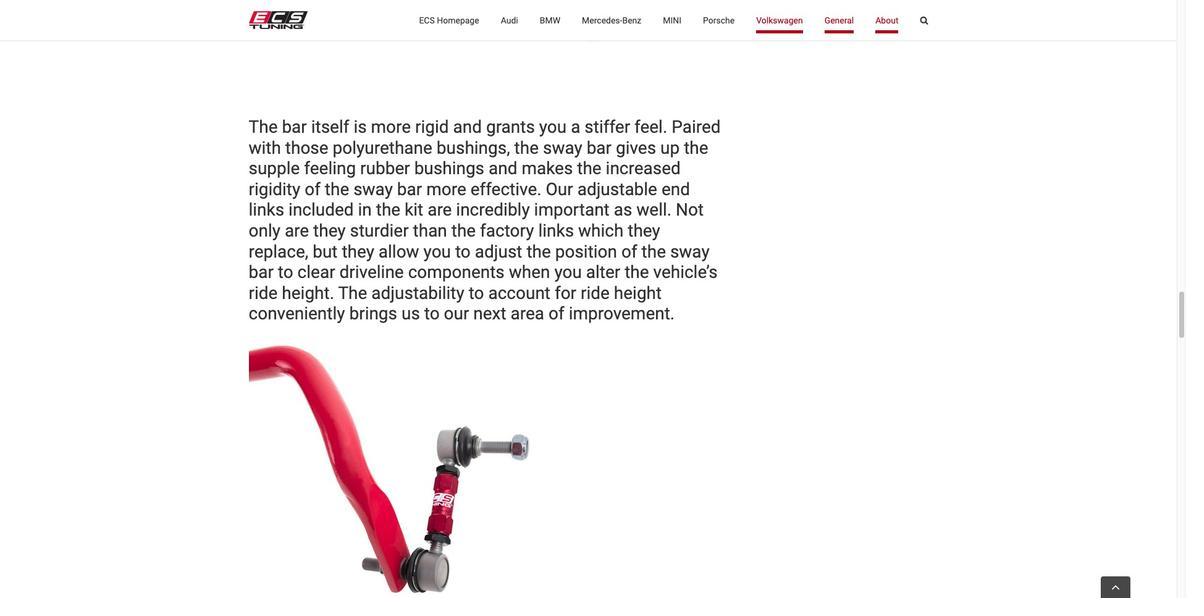 Task type: locate. For each thing, give the bounding box(es) containing it.
audi
[[501, 15, 518, 25]]

they down well.
[[628, 221, 660, 241]]

included
[[289, 200, 354, 220]]

area
[[511, 304, 544, 324]]

1 vertical spatial more
[[426, 179, 466, 199]]

for
[[555, 283, 576, 303]]

more
[[371, 117, 411, 137], [426, 179, 466, 199]]

us
[[402, 304, 420, 324]]

1 vertical spatial of
[[621, 241, 637, 262]]

height
[[614, 283, 662, 303]]

increased
[[606, 158, 681, 179]]

you up for
[[554, 262, 582, 283]]

stiffer
[[585, 117, 630, 137]]

1 vertical spatial and
[[489, 158, 517, 179]]

when
[[509, 262, 550, 283]]

and up effective.
[[489, 158, 517, 179]]

links down "important"
[[538, 221, 574, 241]]

of
[[305, 179, 321, 199], [621, 241, 637, 262], [549, 304, 565, 324]]

more down bushings
[[426, 179, 466, 199]]

mercedes-benz link
[[582, 0, 641, 40]]

links up only
[[249, 200, 284, 220]]

position
[[555, 241, 617, 262]]

bar up kit
[[397, 179, 422, 199]]

makes
[[522, 158, 573, 179]]

are up replace,
[[285, 221, 309, 241]]

the bar itself is more rigid and grants you a stiffer feel. paired with those polyurethane bushings, the sway bar gives up the supple feeling rubber bushings and makes the increased rigidity of the sway bar more effective. our adjustable end links included in the kit are incredibly important as well. not only are they sturdier than the factory links which they replace, but they allow you to adjust the position of the sway bar to clear driveline components when you alter the vehicle's ride height. the adjustability to account for ride height conveniently brings us to our next area of improvement.
[[249, 117, 721, 324]]

not
[[676, 200, 704, 220]]

components
[[408, 262, 505, 283]]

0 vertical spatial you
[[539, 117, 567, 137]]

general link
[[825, 0, 854, 40]]

you down than in the top of the page
[[424, 241, 451, 262]]

0 vertical spatial are
[[428, 200, 452, 220]]

porsche link
[[703, 0, 735, 40]]

alter
[[586, 262, 620, 283]]

ride up conveniently
[[249, 283, 278, 303]]

0 vertical spatial of
[[305, 179, 321, 199]]

with
[[249, 138, 281, 158]]

mini
[[663, 15, 682, 25]]

of up included
[[305, 179, 321, 199]]

2 vertical spatial sway
[[670, 241, 710, 262]]

vehicle's
[[653, 262, 718, 283]]

sway
[[543, 138, 582, 158], [353, 179, 393, 199], [670, 241, 710, 262]]

the down driveline
[[338, 283, 367, 303]]

sway up in
[[353, 179, 393, 199]]

bar down stiffer
[[587, 138, 612, 158]]

1 horizontal spatial of
[[549, 304, 565, 324]]

the
[[514, 138, 539, 158], [684, 138, 708, 158], [577, 158, 602, 179], [325, 179, 349, 199], [376, 200, 400, 220], [451, 221, 476, 241], [527, 241, 551, 262], [642, 241, 666, 262], [625, 262, 649, 283]]

more up "polyurethane"
[[371, 117, 411, 137]]

of down which
[[621, 241, 637, 262]]

you left a
[[539, 117, 567, 137]]

the up with
[[249, 117, 278, 137]]

to down replace,
[[278, 262, 293, 283]]

1 vertical spatial the
[[338, 283, 367, 303]]

the
[[249, 117, 278, 137], [338, 283, 367, 303]]

1 horizontal spatial the
[[338, 283, 367, 303]]

1 horizontal spatial links
[[538, 221, 574, 241]]

kit
[[405, 200, 423, 220]]

about link
[[876, 0, 899, 40]]

bar
[[282, 117, 307, 137], [587, 138, 612, 158], [397, 179, 422, 199], [249, 262, 274, 283]]

1 horizontal spatial ride
[[581, 283, 610, 303]]

0 horizontal spatial links
[[249, 200, 284, 220]]

bushings
[[414, 158, 484, 179]]

0 horizontal spatial ride
[[249, 283, 278, 303]]

sway up vehicle's
[[670, 241, 710, 262]]

to
[[455, 241, 471, 262], [278, 262, 293, 283], [469, 283, 484, 303], [424, 304, 440, 324]]

ride down alter
[[581, 283, 610, 303]]

grants
[[486, 117, 535, 137]]

adjustable
[[577, 179, 657, 199]]

2 vertical spatial you
[[554, 262, 582, 283]]

sway down a
[[543, 138, 582, 158]]

1 horizontal spatial sway
[[543, 138, 582, 158]]

end
[[662, 179, 690, 199]]

1 horizontal spatial and
[[489, 158, 517, 179]]

and up bushings,
[[453, 117, 482, 137]]

1 vertical spatial sway
[[353, 179, 393, 199]]

links
[[249, 200, 284, 220], [538, 221, 574, 241]]

0 vertical spatial links
[[249, 200, 284, 220]]

than
[[413, 221, 447, 241]]

ecs tuning logo image
[[249, 11, 307, 29]]

and
[[453, 117, 482, 137], [489, 158, 517, 179]]

porsche
[[703, 15, 735, 25]]

to up the components
[[455, 241, 471, 262]]

ecs homepage
[[419, 15, 479, 25]]

0 horizontal spatial of
[[305, 179, 321, 199]]

they
[[313, 221, 346, 241], [628, 221, 660, 241], [342, 241, 374, 262]]

1 horizontal spatial more
[[426, 179, 466, 199]]

you
[[539, 117, 567, 137], [424, 241, 451, 262], [554, 262, 582, 283]]

bmw link
[[540, 0, 560, 40]]

adjustability
[[371, 283, 464, 303]]

allow
[[379, 241, 419, 262]]

0 horizontal spatial are
[[285, 221, 309, 241]]

0 vertical spatial and
[[453, 117, 482, 137]]

ride
[[249, 283, 278, 303], [581, 283, 610, 303]]

are up than in the top of the page
[[428, 200, 452, 220]]

2 vertical spatial of
[[549, 304, 565, 324]]

0 vertical spatial more
[[371, 117, 411, 137]]

rigidity
[[249, 179, 300, 199]]

sturdier
[[350, 221, 409, 241]]

of down for
[[549, 304, 565, 324]]

0 vertical spatial the
[[249, 117, 278, 137]]

supple
[[249, 158, 300, 179]]

are
[[428, 200, 452, 220], [285, 221, 309, 241]]

0 vertical spatial sway
[[543, 138, 582, 158]]

0 horizontal spatial more
[[371, 117, 411, 137]]

mini link
[[663, 0, 682, 40]]



Task type: describe. For each thing, give the bounding box(es) containing it.
next
[[473, 304, 506, 324]]

only
[[249, 221, 280, 241]]

which
[[578, 221, 624, 241]]

the up sturdier
[[376, 200, 400, 220]]

bar up "those"
[[282, 117, 307, 137]]

factory
[[480, 221, 534, 241]]

2 horizontal spatial sway
[[670, 241, 710, 262]]

but
[[313, 241, 338, 262]]

rubber
[[360, 158, 410, 179]]

benz
[[622, 15, 641, 25]]

height.
[[282, 283, 334, 303]]

bar down replace,
[[249, 262, 274, 283]]

the up vehicle's
[[642, 241, 666, 262]]

1 horizontal spatial are
[[428, 200, 452, 220]]

driveline
[[340, 262, 404, 283]]

the down feeling
[[325, 179, 349, 199]]

1 vertical spatial you
[[424, 241, 451, 262]]

0 horizontal spatial and
[[453, 117, 482, 137]]

gives
[[616, 138, 656, 158]]

to right us at the left of the page
[[424, 304, 440, 324]]

they up driveline
[[342, 241, 374, 262]]

1 vertical spatial are
[[285, 221, 309, 241]]

ecs homepage link
[[419, 0, 479, 40]]

they up but
[[313, 221, 346, 241]]

general
[[825, 15, 854, 25]]

2 horizontal spatial of
[[621, 241, 637, 262]]

brings
[[349, 304, 397, 324]]

rigid
[[415, 117, 449, 137]]

account
[[488, 283, 550, 303]]

2 ride from the left
[[581, 283, 610, 303]]

bmw
[[540, 15, 560, 25]]

volkswagen link
[[756, 0, 803, 40]]

those
[[285, 138, 328, 158]]

up
[[660, 138, 680, 158]]

as
[[614, 200, 632, 220]]

1 vertical spatial links
[[538, 221, 574, 241]]

the up when
[[527, 241, 551, 262]]

itself
[[311, 117, 349, 137]]

clear
[[298, 262, 335, 283]]

mercedes-
[[582, 15, 622, 25]]

is
[[354, 117, 367, 137]]

conveniently
[[249, 304, 345, 324]]

feel.
[[635, 117, 667, 137]]

mercedes-benz
[[582, 15, 641, 25]]

polyurethane
[[333, 138, 432, 158]]

about
[[876, 15, 899, 25]]

ecs
[[419, 15, 435, 25]]

adjust
[[475, 241, 522, 262]]

feeling
[[304, 158, 356, 179]]

important
[[534, 200, 610, 220]]

the up adjustable
[[577, 158, 602, 179]]

audi link
[[501, 0, 518, 40]]

well.
[[637, 200, 672, 220]]

in
[[358, 200, 372, 220]]

incredibly
[[456, 200, 530, 220]]

volkswagen
[[756, 15, 803, 25]]

our
[[546, 179, 573, 199]]

1 ride from the left
[[249, 283, 278, 303]]

homepage
[[437, 15, 479, 25]]

0 horizontal spatial sway
[[353, 179, 393, 199]]

replace,
[[249, 241, 308, 262]]

our
[[444, 304, 469, 324]]

0 horizontal spatial the
[[249, 117, 278, 137]]

bushings,
[[437, 138, 510, 158]]

the right than in the top of the page
[[451, 221, 476, 241]]

paired
[[672, 117, 721, 137]]

improvement.
[[569, 304, 675, 324]]

the up height
[[625, 262, 649, 283]]

the down grants
[[514, 138, 539, 158]]

the down paired
[[684, 138, 708, 158]]

to up next
[[469, 283, 484, 303]]

effective.
[[471, 179, 542, 199]]

a
[[571, 117, 580, 137]]



Task type: vqa. For each thing, say whether or not it's contained in the screenshot.
'END'
yes



